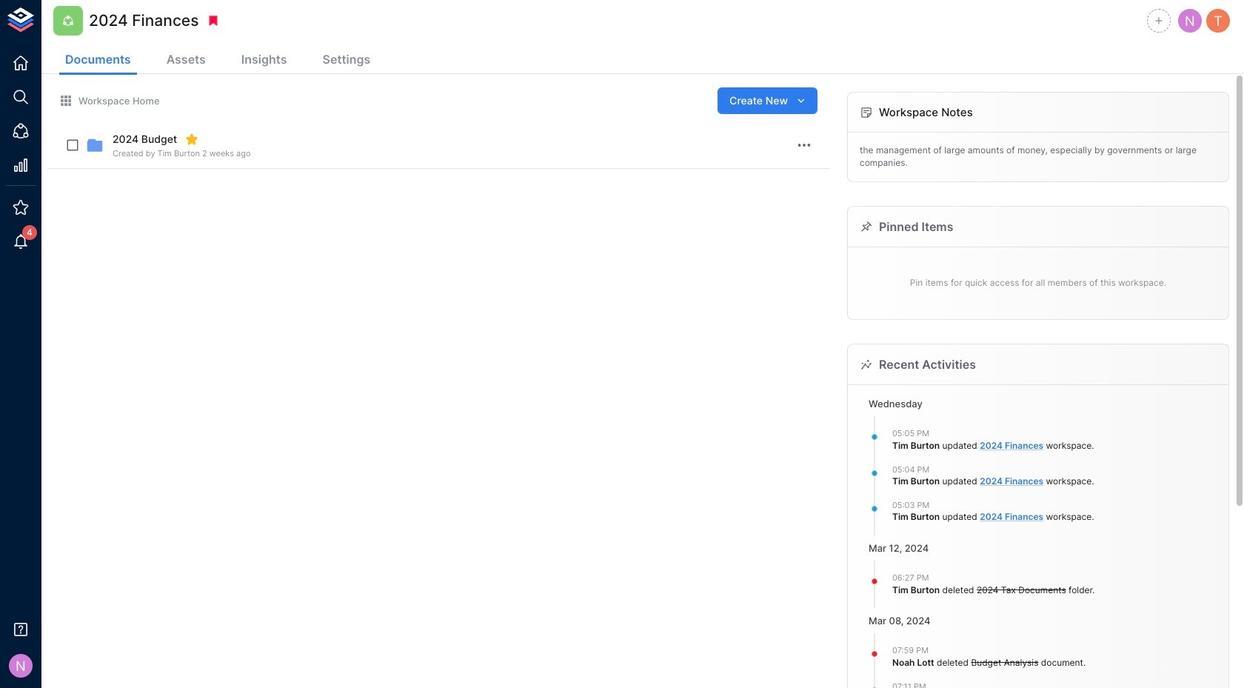 Task type: vqa. For each thing, say whether or not it's contained in the screenshot.
dialog
no



Task type: describe. For each thing, give the bounding box(es) containing it.
remove bookmark image
[[207, 14, 220, 27]]



Task type: locate. For each thing, give the bounding box(es) containing it.
remove favorite image
[[185, 133, 199, 146]]



